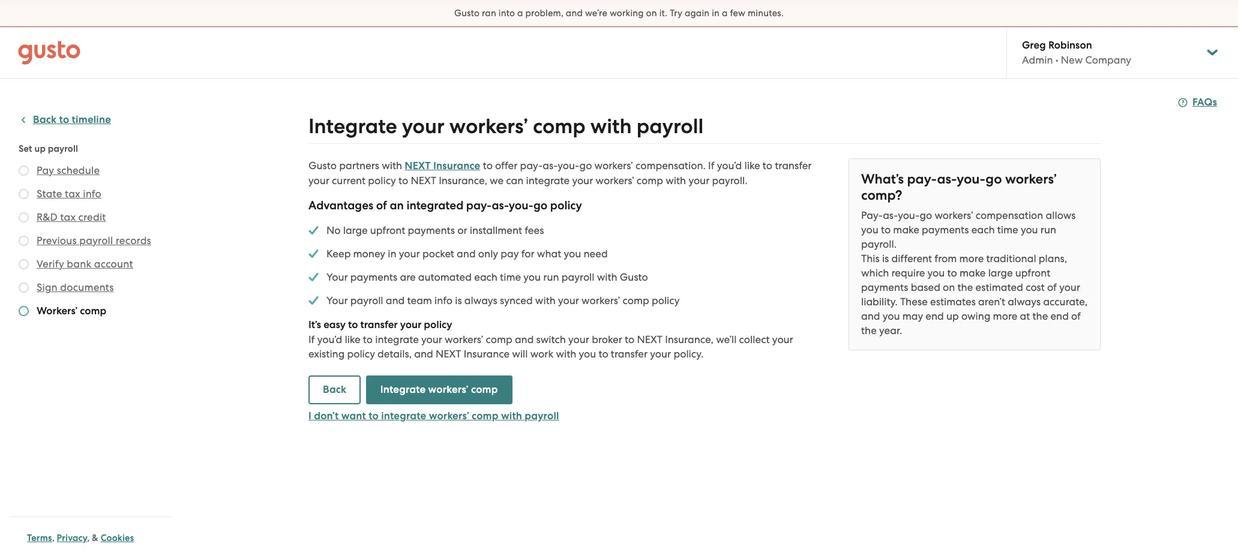 Task type: locate. For each thing, give the bounding box(es) containing it.
check image left the previous
[[19, 236, 29, 246]]

integrate inside to offer pay-as-you-go workers' compensation. if you'd like to transfer your current policy to next insurance, we can integrate your workers' comp with your payroll.
[[526, 175, 570, 187]]

1 vertical spatial time
[[500, 271, 521, 283]]

0 vertical spatial back
[[33, 113, 57, 126]]

if down it's
[[309, 334, 315, 346]]

a
[[518, 8, 523, 19], [722, 8, 728, 19]]

always
[[465, 295, 498, 307], [1008, 296, 1041, 308]]

is down automated
[[455, 295, 462, 307]]

is right 'this'
[[882, 253, 889, 265]]

gusto for a
[[454, 8, 480, 19]]

you'd up existing
[[317, 334, 342, 346]]

you down the compensation
[[1021, 224, 1038, 236]]

make up different
[[893, 224, 920, 236]]

1 horizontal spatial ,
[[87, 533, 90, 544]]

always down your payments are automated each time you run payroll with gusto
[[465, 295, 498, 307]]

0 vertical spatial upfront
[[370, 225, 405, 237]]

a right into
[[518, 8, 523, 19]]

1 vertical spatial upfront
[[1016, 267, 1051, 279]]

integrated
[[407, 199, 464, 213]]

it's easy to transfer your policy if you'd like to integrate your workers' comp and switch your broker to next insurance, we'll collect your existing policy details, and next insurance will work with you to transfer your policy.
[[309, 319, 793, 360]]

info down automated
[[435, 295, 453, 307]]

1 vertical spatial of
[[1048, 282, 1057, 294]]

0 horizontal spatial always
[[465, 295, 498, 307]]

policy up policy.
[[652, 295, 680, 307]]

in right money
[[388, 248, 397, 260]]

1 your from the top
[[327, 271, 348, 283]]

pay- right what's
[[907, 171, 937, 187]]

0 vertical spatial each
[[972, 224, 995, 236]]

0 horizontal spatial each
[[474, 271, 498, 283]]

working
[[610, 8, 644, 19]]

1 vertical spatial back
[[323, 384, 347, 396]]

go
[[580, 160, 592, 172], [986, 171, 1002, 187], [534, 199, 548, 213], [920, 210, 932, 222]]

your
[[327, 271, 348, 283], [327, 295, 348, 307]]

1 horizontal spatial insurance,
[[665, 334, 714, 346]]

, left &
[[87, 533, 90, 544]]

0 horizontal spatial more
[[960, 253, 984, 265]]

insurance up advantages of an integrated pay-as-you-go policy
[[433, 160, 481, 172]]

1 vertical spatial integrate
[[380, 384, 426, 396]]

time inside 'list'
[[500, 271, 521, 283]]

0 horizontal spatial a
[[518, 8, 523, 19]]

insurance, inside 'it's easy to transfer your policy if you'd like to integrate your workers' comp and switch your broker to next insurance, we'll collect your existing policy details, and next insurance will work with you to transfer your policy.'
[[665, 334, 714, 346]]

0 horizontal spatial pay-
[[466, 199, 492, 213]]

info up credit
[[83, 188, 101, 200]]

0 vertical spatial is
[[882, 253, 889, 265]]

policy left details,
[[347, 348, 375, 360]]

1 horizontal spatial upfront
[[1016, 267, 1051, 279]]

back inside button
[[33, 113, 57, 126]]

if
[[708, 160, 715, 172], [309, 334, 315, 346]]

we
[[490, 175, 504, 187]]

records
[[116, 235, 151, 247]]

and left only
[[457, 248, 476, 260]]

pay-
[[520, 160, 543, 172], [907, 171, 937, 187], [466, 199, 492, 213]]

insurance left will
[[464, 348, 510, 360]]

1 horizontal spatial more
[[993, 310, 1018, 322]]

tax right r&d
[[60, 211, 76, 223]]

1 horizontal spatial of
[[1048, 282, 1057, 294]]

pay
[[37, 164, 54, 176]]

0 vertical spatial like
[[745, 160, 760, 172]]

state
[[37, 188, 62, 200]]

check image left sign
[[19, 283, 29, 293]]

upfront up "cost" at bottom right
[[1016, 267, 1051, 279]]

, left the privacy
[[52, 533, 55, 544]]

list containing no large upfront payments or installment fees
[[309, 223, 831, 308]]

0 horizontal spatial on
[[646, 8, 657, 19]]

more down aren't on the right bottom
[[993, 310, 1018, 322]]

we're
[[585, 8, 608, 19]]

0 horizontal spatial large
[[343, 225, 368, 237]]

check image left pay
[[19, 166, 29, 176]]

check image up it's
[[309, 294, 319, 308]]

with inside 'it's easy to transfer your policy if you'd like to integrate your workers' comp and switch your broker to next insurance, we'll collect your existing policy details, and next insurance will work with you to transfer your policy.'
[[556, 348, 577, 360]]

•
[[1056, 54, 1059, 66]]

integrate up partners
[[309, 114, 397, 139]]

0 horizontal spatial in
[[388, 248, 397, 260]]

is inside the what's pay-as-you-go workers' comp? pay-as-you-go workers' compensation allows you to make payments each time you run payroll. this is different from more traditional plans, which require you to make large upfront payments based on the estimated cost of your liability. these estimates aren't always accurate, and you may end up owing more at the end of the year.
[[882, 253, 889, 265]]

0 vertical spatial check image
[[19, 166, 29, 176]]

pay- inside the what's pay-as-you-go workers' comp? pay-as-you-go workers' compensation allows you to make payments each time you run payroll. this is different from more traditional plans, which require you to make large upfront payments based on the estimated cost of your liability. these estimates aren't always accurate, and you may end up owing more at the end of the year.
[[907, 171, 937, 187]]

comp inside workers' comp list
[[80, 305, 106, 318]]

0 vertical spatial your
[[327, 271, 348, 283]]

with
[[591, 114, 632, 139], [382, 160, 402, 172], [666, 175, 686, 187], [597, 271, 618, 283], [535, 295, 556, 307], [556, 348, 577, 360], [501, 410, 522, 423]]

easy
[[324, 319, 346, 331]]

to offer pay-as-you-go workers' compensation. if you'd like to transfer your current policy to next insurance, we can integrate your workers' comp with your payroll.
[[309, 160, 812, 187]]

1 vertical spatial insurance
[[464, 348, 510, 360]]

bank
[[67, 258, 91, 270]]

2 your from the top
[[327, 295, 348, 307]]

the left year. at the right of page
[[861, 325, 877, 337]]

up
[[35, 143, 46, 154], [947, 310, 959, 322]]

1 end from the left
[[926, 310, 944, 322]]

time down pay
[[500, 271, 521, 283]]

each down the compensation
[[972, 224, 995, 236]]

0 horizontal spatial the
[[861, 325, 877, 337]]

your down keep at the left top of the page
[[327, 271, 348, 283]]

of left an
[[376, 199, 387, 213]]

2 , from the left
[[87, 533, 90, 544]]

more right the from
[[960, 253, 984, 265]]

comp inside to offer pay-as-you-go workers' compensation. if you'd like to transfer your current policy to next insurance, we can integrate your workers' comp with your payroll.
[[637, 175, 663, 187]]

integrate up details,
[[375, 334, 419, 346]]

payments up liability.
[[861, 282, 909, 294]]

0 vertical spatial integrate
[[309, 114, 397, 139]]

i don't want to integrate workers' comp with payroll
[[309, 410, 559, 423]]

collect
[[739, 334, 770, 346]]

check image
[[19, 166, 29, 176], [19, 236, 29, 246], [309, 294, 319, 308]]

the
[[958, 282, 973, 294], [1033, 310, 1048, 322], [861, 325, 877, 337]]

run down what
[[543, 271, 559, 283]]

0 vertical spatial up
[[35, 143, 46, 154]]

0 horizontal spatial time
[[500, 271, 521, 283]]

1 vertical spatial info
[[435, 295, 453, 307]]

you'd right compensation.
[[717, 160, 742, 172]]

1 horizontal spatial large
[[989, 267, 1013, 279]]

require
[[892, 267, 925, 279]]

1 horizontal spatial in
[[712, 8, 720, 19]]

set up payroll
[[19, 143, 78, 154]]

check image left r&d
[[19, 213, 29, 223]]

1 horizontal spatial end
[[1051, 310, 1069, 322]]

1 vertical spatial tax
[[60, 211, 76, 223]]

0 horizontal spatial if
[[309, 334, 315, 346]]

insurance
[[433, 160, 481, 172], [464, 348, 510, 360]]

fees
[[525, 225, 544, 237]]

back up don't
[[323, 384, 347, 396]]

minutes.
[[748, 8, 784, 19]]

2 horizontal spatial pay-
[[907, 171, 937, 187]]

of right "cost" at bottom right
[[1048, 282, 1057, 294]]

0 horizontal spatial is
[[455, 295, 462, 307]]

your up easy
[[327, 295, 348, 307]]

time down the compensation
[[998, 224, 1019, 236]]

1 vertical spatial you'd
[[317, 334, 342, 346]]

2 horizontal spatial gusto
[[620, 271, 648, 283]]

home image
[[18, 41, 80, 65]]

workers'
[[450, 114, 528, 139], [595, 160, 633, 172], [1005, 171, 1057, 187], [596, 175, 634, 187], [935, 210, 973, 222], [582, 295, 620, 307], [445, 334, 483, 346], [428, 384, 469, 396], [429, 410, 469, 423]]

1 horizontal spatial payroll.
[[861, 238, 897, 250]]

ran
[[482, 8, 496, 19]]

comp inside integrate workers' comp button
[[471, 384, 498, 396]]

1 horizontal spatial pay-
[[520, 160, 543, 172]]

tax right state
[[65, 188, 80, 200]]

is inside 'list'
[[455, 295, 462, 307]]

0 horizontal spatial ,
[[52, 533, 55, 544]]

0 horizontal spatial end
[[926, 310, 944, 322]]

more
[[960, 253, 984, 265], [993, 310, 1018, 322]]

0 horizontal spatial gusto
[[309, 160, 337, 172]]

0 vertical spatial of
[[376, 199, 387, 213]]

always up 'at'
[[1008, 296, 1041, 308]]

you up year. at the right of page
[[883, 310, 900, 322]]

cookies button
[[101, 531, 134, 546]]

details,
[[378, 348, 412, 360]]

and down liability.
[[861, 310, 880, 322]]

tax
[[65, 188, 80, 200], [60, 211, 76, 223]]

2 vertical spatial check image
[[309, 294, 319, 308]]

2 horizontal spatial of
[[1072, 310, 1081, 322]]

pay- up "or"
[[466, 199, 492, 213]]

2 vertical spatial integrate
[[381, 410, 426, 423]]

pocket
[[423, 248, 454, 260]]

1 vertical spatial transfer
[[360, 319, 398, 331]]

1 vertical spatial payroll.
[[861, 238, 897, 250]]

you down broker
[[579, 348, 596, 360]]

tax inside r&d tax credit "button"
[[60, 211, 76, 223]]

1 vertical spatial run
[[543, 271, 559, 283]]

integrate down integrate workers' comp button
[[381, 410, 426, 423]]

1 vertical spatial each
[[474, 271, 498, 283]]

each down only
[[474, 271, 498, 283]]

tax inside state tax info button
[[65, 188, 80, 200]]

policy down gusto partners with next insurance
[[368, 175, 396, 187]]

and left team
[[386, 295, 405, 307]]

0 vertical spatial payroll.
[[712, 175, 748, 187]]

a left few
[[722, 8, 728, 19]]

payroll. inside the what's pay-as-you-go workers' comp? pay-as-you-go workers' compensation allows you to make payments each time you run payroll. this is different from more traditional plans, which require you to make large upfront payments based on the estimated cost of your liability. these estimates aren't always accurate, and you may end up owing more at the end of the year.
[[861, 238, 897, 250]]

1 horizontal spatial each
[[972, 224, 995, 236]]

up right set
[[35, 143, 46, 154]]

as- inside to offer pay-as-you-go workers' compensation. if you'd like to transfer your current policy to next insurance, we can integrate your workers' comp with your payroll.
[[543, 160, 558, 172]]

2 vertical spatial of
[[1072, 310, 1081, 322]]

payments up pocket
[[408, 225, 455, 237]]

next
[[405, 160, 431, 172], [411, 175, 436, 187], [637, 334, 663, 346], [436, 348, 461, 360]]

workers' comp list
[[19, 163, 166, 321]]

insurance, inside to offer pay-as-you-go workers' compensation. if you'd like to transfer your current policy to next insurance, we can integrate your workers' comp with your payroll.
[[439, 175, 487, 187]]

current
[[332, 175, 366, 187]]

what
[[537, 248, 561, 260]]

estimated
[[976, 282, 1024, 294]]

verify bank account
[[37, 258, 133, 270]]

integrate for integrate your workers' comp with payroll
[[309, 114, 397, 139]]

you down the from
[[928, 267, 945, 279]]

1 horizontal spatial run
[[1041, 224, 1057, 236]]

privacy
[[57, 533, 87, 544]]

credit
[[78, 211, 106, 223]]

sign
[[37, 282, 58, 294]]

insurance, up policy.
[[665, 334, 714, 346]]

1 vertical spatial make
[[960, 267, 986, 279]]

0 vertical spatial integrate
[[526, 175, 570, 187]]

team
[[407, 295, 432, 307]]

into
[[499, 8, 515, 19]]

workers' inside 'list'
[[582, 295, 620, 307]]

0 vertical spatial tax
[[65, 188, 80, 200]]

back
[[33, 113, 57, 126], [323, 384, 347, 396]]

0 vertical spatial transfer
[[775, 160, 812, 172]]

1 horizontal spatial you'd
[[717, 160, 742, 172]]

run down allows
[[1041, 224, 1057, 236]]

your for your payroll and team info is always synced with your workers' comp policy
[[327, 295, 348, 307]]

the right 'at'
[[1033, 310, 1048, 322]]

if right compensation.
[[708, 160, 715, 172]]

pay- up can
[[520, 160, 543, 172]]

1 horizontal spatial if
[[708, 160, 715, 172]]

on left the it.
[[646, 8, 657, 19]]

1 vertical spatial like
[[345, 334, 361, 346]]

estimates
[[930, 296, 976, 308]]

0 vertical spatial you'd
[[717, 160, 742, 172]]

0 horizontal spatial insurance,
[[439, 175, 487, 187]]

you'd inside 'it's easy to transfer your policy if you'd like to integrate your workers' comp and switch your broker to next insurance, we'll collect your existing policy details, and next insurance will work with you to transfer your policy.'
[[317, 334, 342, 346]]

insurance,
[[439, 175, 487, 187], [665, 334, 714, 346]]

1 horizontal spatial on
[[943, 282, 955, 294]]

end right may
[[926, 310, 944, 322]]

1 horizontal spatial make
[[960, 267, 986, 279]]

timeline
[[72, 113, 111, 126]]

1 vertical spatial if
[[309, 334, 315, 346]]

based
[[911, 282, 941, 294]]

1 vertical spatial integrate
[[375, 334, 419, 346]]

r&d
[[37, 211, 58, 223]]

tax for credit
[[60, 211, 76, 223]]

in right again at the right of page
[[712, 8, 720, 19]]

you left need
[[564, 248, 581, 260]]

list
[[309, 223, 831, 308]]

this
[[861, 253, 880, 265]]

like inside to offer pay-as-you-go workers' compensation. if you'd like to transfer your current policy to next insurance, we can integrate your workers' comp with your payroll.
[[745, 160, 760, 172]]

1 horizontal spatial info
[[435, 295, 453, 307]]

large up estimated
[[989, 267, 1013, 279]]

1 vertical spatial check image
[[19, 236, 29, 246]]

check image left state
[[19, 189, 29, 199]]

integrate right can
[[526, 175, 570, 187]]

insurance, down next insurance 'popup button'
[[439, 175, 487, 187]]

0 vertical spatial info
[[83, 188, 101, 200]]

each inside 'list'
[[474, 271, 498, 283]]

of down accurate,
[[1072, 310, 1081, 322]]

1 horizontal spatial a
[[722, 8, 728, 19]]

you
[[861, 224, 879, 236], [1021, 224, 1038, 236], [564, 248, 581, 260], [928, 267, 945, 279], [524, 271, 541, 283], [883, 310, 900, 322], [579, 348, 596, 360]]

1 horizontal spatial like
[[745, 160, 760, 172]]

integrate inside button
[[380, 384, 426, 396]]

back inside button
[[323, 384, 347, 396]]

integrate down details,
[[380, 384, 426, 396]]

back up set up payroll
[[33, 113, 57, 126]]

1 horizontal spatial up
[[947, 310, 959, 322]]

allows
[[1046, 210, 1076, 222]]

policy
[[368, 175, 396, 187], [550, 199, 582, 213], [652, 295, 680, 307], [424, 319, 452, 331], [347, 348, 375, 360]]

1 vertical spatial the
[[1033, 310, 1048, 322]]

comp inside 'it's easy to transfer your policy if you'd like to integrate your workers' comp and switch your broker to next insurance, we'll collect your existing policy details, and next insurance will work with you to transfer your policy.'
[[486, 334, 512, 346]]

1 vertical spatial in
[[388, 248, 397, 260]]

and
[[566, 8, 583, 19], [457, 248, 476, 260], [386, 295, 405, 307], [861, 310, 880, 322], [515, 334, 534, 346], [414, 348, 433, 360]]

you-
[[558, 160, 580, 172], [957, 171, 986, 187], [509, 199, 534, 213], [898, 210, 920, 222]]

make up estimated
[[960, 267, 986, 279]]

0 horizontal spatial upfront
[[370, 225, 405, 237]]

pay
[[501, 248, 519, 260]]

payroll. inside to offer pay-as-you-go workers' compensation. if you'd like to transfer your current policy to next insurance, we can integrate your workers' comp with your payroll.
[[712, 175, 748, 187]]

few
[[730, 8, 746, 19]]

0 horizontal spatial back
[[33, 113, 57, 126]]

you down pay-
[[861, 224, 879, 236]]

check image up it's
[[309, 270, 319, 285]]

always inside the what's pay-as-you-go workers' comp? pay-as-you-go workers' compensation allows you to make payments each time you run payroll. this is different from more traditional plans, which require you to make large upfront payments based on the estimated cost of your liability. these estimates aren't always accurate, and you may end up owing more at the end of the year.
[[1008, 296, 1041, 308]]

on
[[646, 8, 657, 19], [943, 282, 955, 294]]

0 horizontal spatial you'd
[[317, 334, 342, 346]]

large right no
[[343, 225, 368, 237]]

0 vertical spatial insurance,
[[439, 175, 487, 187]]

check image inside 'list'
[[309, 294, 319, 308]]

at
[[1020, 310, 1030, 322]]

1 vertical spatial on
[[943, 282, 955, 294]]

0 vertical spatial time
[[998, 224, 1019, 236]]

0 horizontal spatial run
[[543, 271, 559, 283]]

next inside to offer pay-as-you-go workers' compensation. if you'd like to transfer your current policy to next insurance, we can integrate your workers' comp with your payroll.
[[411, 175, 436, 187]]

1 vertical spatial your
[[327, 295, 348, 307]]

workers'
[[37, 305, 78, 318]]

upfront down an
[[370, 225, 405, 237]]

0 vertical spatial make
[[893, 224, 920, 236]]

back to timeline
[[33, 113, 111, 126]]

1 vertical spatial insurance,
[[665, 334, 714, 346]]

check image
[[19, 189, 29, 199], [19, 213, 29, 223], [309, 223, 319, 238], [309, 247, 319, 261], [19, 259, 29, 270], [309, 270, 319, 285], [19, 283, 29, 293], [19, 306, 29, 316]]

2 horizontal spatial the
[[1033, 310, 1048, 322]]

run inside 'list'
[[543, 271, 559, 283]]

the up estimates
[[958, 282, 973, 294]]

comp?
[[861, 187, 903, 204]]

comp inside i don't want to integrate workers' comp with payroll button
[[472, 410, 499, 423]]

up down estimates
[[947, 310, 959, 322]]

sign documents
[[37, 282, 114, 294]]

i don't want to integrate workers' comp with payroll button
[[309, 405, 559, 424]]

1 horizontal spatial time
[[998, 224, 1019, 236]]

1 vertical spatial gusto
[[309, 160, 337, 172]]

gusto inside gusto partners with next insurance
[[309, 160, 337, 172]]

with inside button
[[501, 410, 522, 423]]

on up estimates
[[943, 282, 955, 294]]

comp
[[533, 114, 586, 139], [637, 175, 663, 187], [623, 295, 649, 307], [80, 305, 106, 318], [486, 334, 512, 346], [471, 384, 498, 396], [472, 410, 499, 423]]

integrate workers' comp button
[[366, 376, 512, 405]]

large inside the what's pay-as-you-go workers' comp? pay-as-you-go workers' compensation allows you to make payments each time you run payroll. this is different from more traditional plans, which require you to make large upfront payments based on the estimated cost of your liability. these estimates aren't always accurate, and you may end up owing more at the end of the year.
[[989, 267, 1013, 279]]

next down next insurance 'popup button'
[[411, 175, 436, 187]]

integrate for integrate workers' comp
[[380, 384, 426, 396]]

end down accurate,
[[1051, 310, 1069, 322]]

your
[[402, 114, 445, 139], [309, 175, 330, 187], [572, 175, 593, 187], [689, 175, 710, 187], [399, 248, 420, 260], [1060, 282, 1081, 294], [558, 295, 579, 307], [400, 319, 422, 331], [421, 334, 442, 346], [569, 334, 590, 346], [773, 334, 793, 346], [650, 348, 671, 360]]

1 horizontal spatial gusto
[[454, 8, 480, 19]]



Task type: describe. For each thing, give the bounding box(es) containing it.
pay schedule button
[[37, 163, 100, 178]]

schedule
[[57, 164, 100, 176]]

integrate your workers' comp with payroll
[[309, 114, 704, 139]]

2 end from the left
[[1051, 310, 1069, 322]]

cookies
[[101, 533, 134, 544]]

with inside gusto partners with next insurance
[[382, 160, 402, 172]]

money
[[353, 248, 385, 260]]

check image for set up payroll
[[19, 236, 29, 246]]

plans,
[[1039, 253, 1067, 265]]

advantages of an integrated pay-as-you-go policy
[[309, 199, 582, 213]]

previous payroll records
[[37, 235, 151, 247]]

cost
[[1026, 282, 1045, 294]]

for
[[522, 248, 535, 260]]

0 vertical spatial more
[[960, 253, 984, 265]]

year.
[[879, 325, 903, 337]]

time inside the what's pay-as-you-go workers' comp? pay-as-you-go workers' compensation allows you to make payments each time you run payroll. this is different from more traditional plans, which require you to make large upfront payments based on the estimated cost of your liability. these estimates aren't always accurate, and you may end up owing more at the end of the year.
[[998, 224, 1019, 236]]

1 vertical spatial more
[[993, 310, 1018, 322]]

offer
[[495, 160, 518, 172]]

integrate workers' comp
[[380, 384, 498, 396]]

go inside to offer pay-as-you-go workers' compensation. if you'd like to transfer your current policy to next insurance, we can integrate your workers' comp with your payroll.
[[580, 160, 592, 172]]

payroll inside workers' comp list
[[79, 235, 113, 247]]

problem,
[[526, 8, 564, 19]]

to inside button
[[369, 410, 379, 423]]

policy inside 'list'
[[652, 295, 680, 307]]

robinson
[[1049, 39, 1092, 52]]

to inside button
[[59, 113, 69, 126]]

run inside the what's pay-as-you-go workers' comp? pay-as-you-go workers' compensation allows you to make payments each time you run payroll. this is different from more traditional plans, which require you to make large upfront payments based on the estimated cost of your liability. these estimates aren't always accurate, and you may end up owing more at the end of the year.
[[1041, 224, 1057, 236]]

previous payroll records button
[[37, 234, 151, 248]]

account
[[94, 258, 133, 270]]

your payroll and team info is always synced with your workers' comp policy
[[327, 295, 680, 307]]

and up will
[[515, 334, 534, 346]]

greg robinson admin • new company
[[1022, 39, 1132, 66]]

your inside the what's pay-as-you-go workers' comp? pay-as-you-go workers' compensation allows you to make payments each time you run payroll. this is different from more traditional plans, which require you to make large upfront payments based on the estimated cost of your liability. these estimates aren't always accurate, and you may end up owing more at the end of the year.
[[1060, 282, 1081, 294]]

traditional
[[987, 253, 1037, 265]]

and inside the what's pay-as-you-go workers' comp? pay-as-you-go workers' compensation allows you to make payments each time you run payroll. this is different from more traditional plans, which require you to make large upfront payments based on the estimated cost of your liability. these estimates aren't always accurate, and you may end up owing more at the end of the year.
[[861, 310, 880, 322]]

from
[[935, 253, 957, 265]]

again
[[685, 8, 710, 19]]

back for back
[[323, 384, 347, 396]]

1 a from the left
[[518, 8, 523, 19]]

0 vertical spatial on
[[646, 8, 657, 19]]

back to timeline button
[[19, 113, 111, 127]]

we'll
[[716, 334, 737, 346]]

try
[[670, 8, 683, 19]]

no large upfront payments or installment fees
[[327, 225, 544, 237]]

want
[[341, 410, 366, 423]]

policy.
[[674, 348, 704, 360]]

in inside 'list'
[[388, 248, 397, 260]]

next up integrate workers' comp
[[436, 348, 461, 360]]

automated
[[418, 271, 472, 283]]

integrate inside 'it's easy to transfer your policy if you'd like to integrate your workers' comp and switch your broker to next insurance, we'll collect your existing policy details, and next insurance will work with you to transfer your policy.'
[[375, 334, 419, 346]]

company
[[1086, 54, 1132, 66]]

pay schedule
[[37, 164, 100, 176]]

always inside 'list'
[[465, 295, 498, 307]]

advantages
[[309, 199, 374, 213]]

switch
[[536, 334, 566, 346]]

gusto inside 'list'
[[620, 271, 648, 283]]

workers' inside 'it's easy to transfer your policy if you'd like to integrate your workers' comp and switch your broker to next insurance, we'll collect your existing policy details, and next insurance will work with you to transfer your policy.'
[[445, 334, 483, 346]]

you'd inside to offer pay-as-you-go workers' compensation. if you'd like to transfer your current policy to next insurance, we can integrate your workers' comp with your payroll.
[[717, 160, 742, 172]]

documents
[[60, 282, 114, 294]]

need
[[584, 248, 608, 260]]

greg
[[1022, 39, 1046, 52]]

info inside button
[[83, 188, 101, 200]]

with inside to offer pay-as-you-go workers' compensation. if you'd like to transfer your current policy to next insurance, we can integrate your workers' comp with your payroll.
[[666, 175, 686, 187]]

owing
[[962, 310, 991, 322]]

you inside 'it's easy to transfer your policy if you'd like to integrate your workers' comp and switch your broker to next insurance, we'll collect your existing policy details, and next insurance will work with you to transfer your policy.'
[[579, 348, 596, 360]]

compensation
[[976, 210, 1044, 222]]

back for back to timeline
[[33, 113, 57, 126]]

insurance inside 'it's easy to transfer your policy if you'd like to integrate your workers' comp and switch your broker to next insurance, we'll collect your existing policy details, and next insurance will work with you to transfer your policy.'
[[464, 348, 510, 360]]

and left "we're"
[[566, 8, 583, 19]]

verify bank account button
[[37, 257, 133, 271]]

payments down money
[[350, 271, 398, 283]]

pay- inside to offer pay-as-you-go workers' compensation. if you'd like to transfer your current policy to next insurance, we can integrate your workers' comp with your payroll.
[[520, 160, 543, 172]]

like inside 'it's easy to transfer your policy if you'd like to integrate your workers' comp and switch your broker to next insurance, we'll collect your existing policy details, and next insurance will work with you to transfer your policy.'
[[345, 334, 361, 346]]

set
[[19, 143, 32, 154]]

info inside 'list'
[[435, 295, 453, 307]]

accurate,
[[1044, 296, 1088, 308]]

existing
[[309, 348, 345, 360]]

previous
[[37, 235, 77, 247]]

different
[[892, 253, 932, 265]]

terms , privacy , & cookies
[[27, 533, 134, 544]]

verify
[[37, 258, 64, 270]]

0 vertical spatial the
[[958, 282, 973, 294]]

sign documents button
[[37, 280, 114, 295]]

2 vertical spatial the
[[861, 325, 877, 337]]

back button
[[309, 376, 361, 405]]

are
[[400, 271, 416, 283]]

pay-
[[861, 210, 883, 222]]

an
[[390, 199, 404, 213]]

terms
[[27, 533, 52, 544]]

check image for advantages of an integrated pay-as-you-go policy
[[309, 294, 319, 308]]

up inside the what's pay-as-you-go workers' comp? pay-as-you-go workers' compensation allows you to make payments each time you run payroll. this is different from more traditional plans, which require you to make large upfront payments based on the estimated cost of your liability. these estimates aren't always accurate, and you may end up owing more at the end of the year.
[[947, 310, 959, 322]]

next up integrated
[[405, 160, 431, 172]]

partners
[[339, 160, 379, 172]]

liability.
[[861, 296, 898, 308]]

if inside 'it's easy to transfer your policy if you'd like to integrate your workers' comp and switch your broker to next insurance, we'll collect your existing policy details, and next insurance will work with you to transfer your policy.'
[[309, 334, 315, 346]]

privacy link
[[57, 533, 87, 544]]

check image left verify
[[19, 259, 29, 270]]

0 vertical spatial insurance
[[433, 160, 481, 172]]

0 vertical spatial in
[[712, 8, 720, 19]]

upfront inside the what's pay-as-you-go workers' comp? pay-as-you-go workers' compensation allows you to make payments each time you run payroll. this is different from more traditional plans, which require you to make large upfront payments based on the estimated cost of your liability. these estimates aren't always accurate, and you may end up owing more at the end of the year.
[[1016, 267, 1051, 279]]

aren't
[[979, 296, 1006, 308]]

only
[[478, 248, 498, 260]]

new
[[1061, 54, 1083, 66]]

0 horizontal spatial make
[[893, 224, 920, 236]]

you down for
[[524, 271, 541, 283]]

it's
[[309, 319, 321, 331]]

compensation.
[[636, 160, 706, 172]]

check image left no
[[309, 223, 319, 238]]

gusto for next
[[309, 160, 337, 172]]

next insurance button
[[405, 159, 481, 173]]

2 vertical spatial transfer
[[611, 348, 648, 360]]

0 horizontal spatial up
[[35, 143, 46, 154]]

workers' comp
[[37, 305, 106, 318]]

0 vertical spatial large
[[343, 225, 368, 237]]

faqs button
[[1178, 95, 1218, 110]]

check image left keep at the left top of the page
[[309, 247, 319, 261]]

tax for info
[[65, 188, 80, 200]]

don't
[[314, 410, 339, 423]]

upfront inside 'list'
[[370, 225, 405, 237]]

policy down team
[[424, 319, 452, 331]]

2 a from the left
[[722, 8, 728, 19]]

r&d tax credit
[[37, 211, 106, 223]]

0 horizontal spatial transfer
[[360, 319, 398, 331]]

state tax info
[[37, 188, 101, 200]]

keep money in your pocket and only pay for what you need
[[327, 248, 608, 260]]

policy down to offer pay-as-you-go workers' compensation. if you'd like to transfer your current policy to next insurance, we can integrate your workers' comp with your payroll.
[[550, 199, 582, 213]]

next right broker
[[637, 334, 663, 346]]

transfer inside to offer pay-as-you-go workers' compensation. if you'd like to transfer your current policy to next insurance, we can integrate your workers' comp with your payroll.
[[775, 160, 812, 172]]

and right details,
[[414, 348, 433, 360]]

you- inside to offer pay-as-you-go workers' compensation. if you'd like to transfer your current policy to next insurance, we can integrate your workers' comp with your payroll.
[[558, 160, 580, 172]]

check image left workers'
[[19, 306, 29, 316]]

synced
[[500, 295, 533, 307]]

gusto ran into a problem, and we're working on it. try again in a few minutes.
[[454, 8, 784, 19]]

each inside the what's pay-as-you-go workers' comp? pay-as-you-go workers' compensation allows you to make payments each time you run payroll. this is different from more traditional plans, which require you to make large upfront payments based on the estimated cost of your liability. these estimates aren't always accurate, and you may end up owing more at the end of the year.
[[972, 224, 995, 236]]

integrate inside button
[[381, 410, 426, 423]]

can
[[506, 175, 524, 187]]

these
[[900, 296, 928, 308]]

payments up the from
[[922, 224, 969, 236]]

if inside to offer pay-as-you-go workers' compensation. if you'd like to transfer your current policy to next insurance, we can integrate your workers' comp with your payroll.
[[708, 160, 715, 172]]

faqs
[[1193, 96, 1218, 109]]

on inside the what's pay-as-you-go workers' comp? pay-as-you-go workers' compensation allows you to make payments each time you run payroll. this is different from more traditional plans, which require you to make large upfront payments based on the estimated cost of your liability. these estimates aren't always accurate, and you may end up owing more at the end of the year.
[[943, 282, 955, 294]]

1 , from the left
[[52, 533, 55, 544]]

policy inside to offer pay-as-you-go workers' compensation. if you'd like to transfer your current policy to next insurance, we can integrate your workers' comp with your payroll.
[[368, 175, 396, 187]]

your for your payments are automated each time you run payroll with gusto
[[327, 271, 348, 283]]

installment
[[470, 225, 522, 237]]



Task type: vqa. For each thing, say whether or not it's contained in the screenshot.
like
yes



